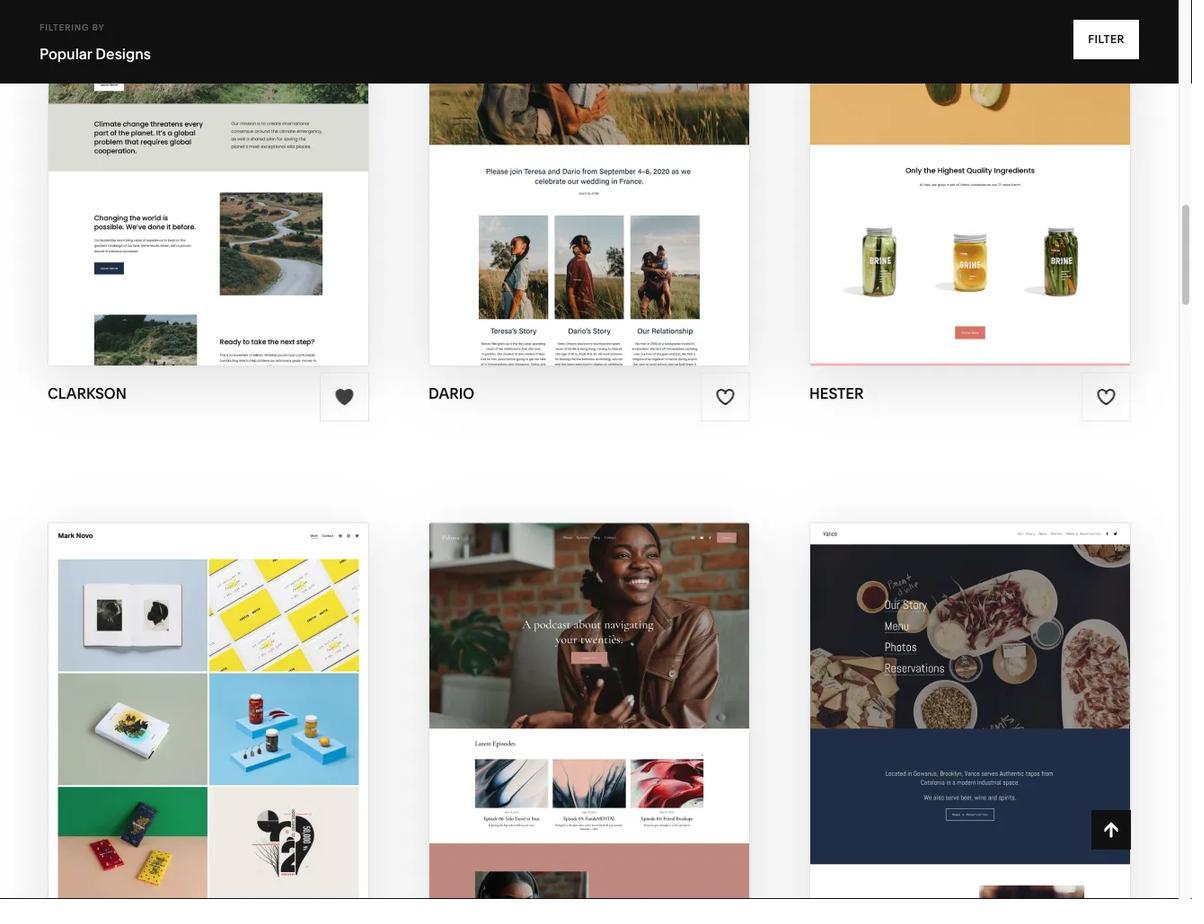Task type: locate. For each thing, give the bounding box(es) containing it.
preview down start with paloma
[[510, 737, 588, 758]]

by
[[92, 22, 105, 32]]

0 vertical spatial paloma
[[596, 702, 672, 723]]

start inside start with dario button
[[497, 118, 552, 139]]

with up preview dario
[[556, 118, 601, 139]]

with up preview clarkson
[[155, 118, 200, 139]]

1 vertical spatial novo
[[223, 737, 277, 758]]

designs
[[96, 45, 151, 62]]

novo
[[227, 702, 280, 723], [223, 737, 277, 758]]

clarkson
[[205, 118, 302, 139], [201, 153, 299, 174], [48, 385, 127, 403]]

start inside start with hester button
[[873, 118, 927, 139]]

with up the preview novo
[[176, 702, 222, 723]]

start inside start with paloma button
[[488, 702, 542, 723]]

add hester to your favorites list image
[[1097, 388, 1117, 407]]

preview paloma link
[[510, 723, 669, 772]]

clarkson image
[[49, 0, 369, 366]]

start with dario
[[497, 118, 663, 139]]

preview down "start with hester"
[[895, 153, 974, 174]]

preview novo link
[[140, 723, 277, 772]]

0 vertical spatial clarkson
[[205, 118, 302, 139]]

with for vance
[[935, 702, 981, 723]]

start for preview hester
[[873, 118, 927, 139]]

start with vance button
[[876, 688, 1065, 737]]

start for preview paloma
[[488, 702, 542, 723]]

with left vance on the right of the page
[[935, 702, 981, 723]]

0 vertical spatial hester
[[982, 118, 1049, 139]]

start
[[96, 118, 150, 139], [497, 118, 552, 139], [873, 118, 927, 139], [118, 702, 172, 723], [488, 702, 542, 723], [876, 702, 931, 723]]

dario image
[[430, 0, 750, 366]]

preview down start with dario
[[520, 153, 598, 174]]

hester
[[982, 118, 1049, 139], [978, 153, 1046, 174], [810, 385, 864, 403]]

2 vertical spatial clarkson
[[48, 385, 127, 403]]

preview dario
[[520, 153, 659, 174]]

preview
[[118, 153, 197, 174], [520, 153, 598, 174], [895, 153, 974, 174], [140, 737, 219, 758], [510, 737, 588, 758]]

preview for preview clarkson
[[118, 153, 197, 174]]

preview down the "start with novo"
[[140, 737, 219, 758]]

with up preview paloma
[[546, 702, 592, 723]]

with up preview hester
[[932, 118, 977, 139]]

novo down the "start with novo"
[[223, 737, 277, 758]]

start with hester
[[873, 118, 1049, 139]]

0 vertical spatial novo
[[227, 702, 280, 723]]

popular designs
[[40, 45, 151, 62]]

with
[[155, 118, 200, 139], [556, 118, 601, 139], [932, 118, 977, 139], [176, 702, 222, 723], [546, 702, 592, 723], [935, 702, 981, 723]]

dario
[[606, 118, 663, 139], [603, 153, 659, 174], [429, 385, 475, 403]]

preview clarkson link
[[118, 139, 299, 188]]

start inside the start with novo button
[[118, 702, 172, 723]]

with inside button
[[556, 118, 601, 139]]

preview down start with clarkson
[[118, 153, 197, 174]]

0 vertical spatial dario
[[606, 118, 663, 139]]

paloma down start with paloma
[[593, 737, 669, 758]]

paloma up preview paloma
[[596, 702, 672, 723]]

paloma
[[596, 702, 672, 723], [593, 737, 669, 758]]

add dario to your favorites list image
[[716, 388, 736, 407]]

1 vertical spatial clarkson
[[201, 153, 299, 174]]

start inside start with clarkson button
[[96, 118, 150, 139]]

1 vertical spatial dario
[[603, 153, 659, 174]]

with for novo
[[176, 702, 222, 723]]

with for paloma
[[546, 702, 592, 723]]

novo up the preview novo
[[227, 702, 280, 723]]

start with novo
[[118, 702, 280, 723]]



Task type: vqa. For each thing, say whether or not it's contained in the screenshot.
'$14'
no



Task type: describe. For each thing, give the bounding box(es) containing it.
start for preview dario
[[497, 118, 552, 139]]

start for preview novo
[[118, 702, 172, 723]]

start with clarkson button
[[96, 104, 321, 153]]

novo image
[[49, 524, 369, 900]]

2 vertical spatial dario
[[429, 385, 475, 403]]

start with clarkson
[[96, 118, 302, 139]]

clarkson inside preview clarkson link
[[201, 153, 299, 174]]

clarkson inside start with clarkson button
[[205, 118, 302, 139]]

with for dario
[[556, 118, 601, 139]]

popular
[[40, 45, 92, 62]]

preview novo
[[140, 737, 277, 758]]

filtering by
[[40, 22, 105, 32]]

start with paloma
[[488, 702, 672, 723]]

vance
[[985, 702, 1046, 723]]

start with dario button
[[497, 104, 682, 153]]

preview for preview novo
[[140, 737, 219, 758]]

dario inside button
[[606, 118, 663, 139]]

preview for preview paloma
[[510, 737, 588, 758]]

filter button
[[1074, 20, 1140, 59]]

preview hester
[[895, 153, 1046, 174]]

with for clarkson
[[155, 118, 200, 139]]

start with vance
[[876, 702, 1046, 723]]

hester inside button
[[982, 118, 1049, 139]]

filter
[[1089, 33, 1125, 46]]

start with novo button
[[118, 688, 299, 737]]

preview clarkson
[[118, 153, 299, 174]]

preview paloma
[[510, 737, 669, 758]]

back to top image
[[1102, 821, 1122, 840]]

filtering
[[40, 22, 89, 32]]

hester image
[[811, 0, 1131, 366]]

preview dario link
[[520, 139, 659, 188]]

start inside start with vance button
[[876, 702, 931, 723]]

1 vertical spatial hester
[[978, 153, 1046, 174]]

preview for preview hester
[[895, 153, 974, 174]]

paloma inside button
[[596, 702, 672, 723]]

vance image
[[811, 524, 1131, 900]]

start with hester button
[[873, 104, 1068, 153]]

remove clarkson from your favorites list image
[[335, 388, 355, 407]]

preview hester link
[[895, 139, 1046, 188]]

start for preview clarkson
[[96, 118, 150, 139]]

paloma image
[[430, 524, 750, 900]]

start with paloma button
[[488, 688, 691, 737]]

preview for preview dario
[[520, 153, 598, 174]]

with for hester
[[932, 118, 977, 139]]

1 vertical spatial paloma
[[593, 737, 669, 758]]

novo inside button
[[227, 702, 280, 723]]

2 vertical spatial hester
[[810, 385, 864, 403]]



